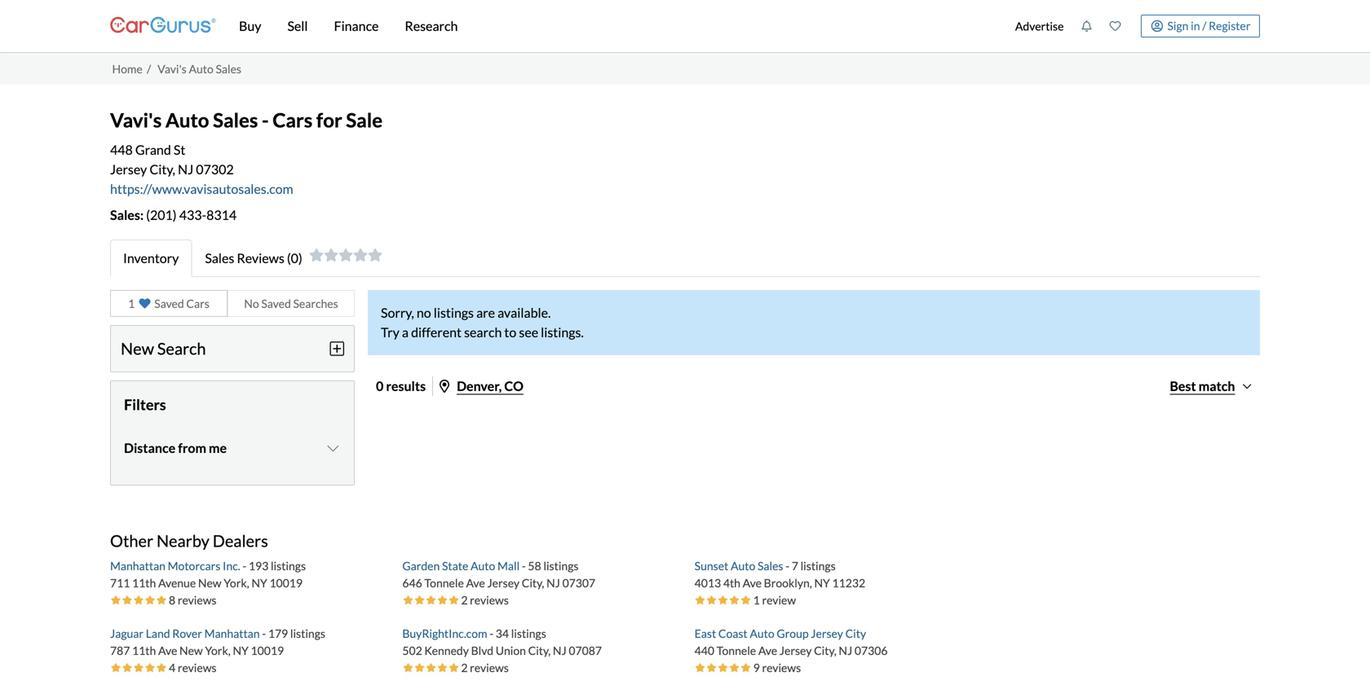 Task type: vqa. For each thing, say whether or not it's contained in the screenshot.
dealers
yes



Task type: locate. For each thing, give the bounding box(es) containing it.
city
[[845, 627, 866, 641]]

reviews down 646 tonnele ave jersey city, nj 07307
[[470, 594, 509, 608]]

/ right home
[[147, 62, 151, 76]]

york, down 'jaguar land rover manhattan - 179 listings'
[[205, 644, 231, 658]]

2 reviews down blvd
[[461, 661, 509, 675]]

2 horizontal spatial ny
[[814, 577, 830, 590]]

2 vertical spatial new
[[179, 644, 203, 658]]

0 vertical spatial /
[[1202, 19, 1207, 32]]

sorry,
[[381, 305, 414, 321]]

buy button
[[226, 0, 274, 52]]

0 horizontal spatial tonnele
[[424, 577, 464, 590]]

0 vertical spatial new
[[121, 339, 154, 359]]

sell button
[[274, 0, 321, 52]]

0 vertical spatial vavi's
[[158, 62, 187, 76]]

-
[[262, 109, 269, 132], [243, 559, 246, 573], [522, 559, 526, 573], [786, 559, 790, 573], [262, 627, 266, 641], [490, 627, 494, 641]]

0 vertical spatial 10019
[[270, 577, 303, 590]]

1 vertical spatial york,
[[205, 644, 231, 658]]

manhattan
[[110, 559, 166, 573], [204, 627, 260, 641]]

advertise link
[[1007, 3, 1073, 49]]

user icon image
[[1151, 20, 1163, 32]]

land
[[146, 627, 170, 641]]

menu bar
[[216, 0, 1007, 52]]

1 vertical spatial 11th
[[132, 644, 156, 658]]

manhattan up 711
[[110, 559, 166, 573]]

sign in / register link
[[1141, 15, 1260, 38]]

ny down 193
[[251, 577, 267, 590]]

tonnele down coast
[[717, 644, 756, 658]]

0 horizontal spatial saved
[[154, 297, 184, 311]]

city, for 07087
[[528, 644, 551, 658]]

0 vertical spatial 11th
[[132, 577, 156, 590]]

york,
[[224, 577, 249, 590], [205, 644, 231, 658]]

sales up 4013 4th ave brooklyn, ny 11232
[[758, 559, 783, 573]]

new inside "dropdown button"
[[121, 339, 154, 359]]

blvd
[[471, 644, 494, 658]]

1 horizontal spatial /
[[1202, 19, 1207, 32]]

tonnele down state
[[424, 577, 464, 590]]

448
[[110, 142, 133, 158]]

1 left review
[[753, 594, 760, 608]]

vavi's up 448
[[110, 109, 162, 132]]

star image
[[309, 249, 324, 262], [324, 249, 338, 262], [338, 249, 353, 262], [353, 249, 368, 262], [368, 249, 382, 262], [110, 595, 122, 606], [402, 595, 414, 606], [448, 595, 459, 606], [122, 663, 133, 674], [156, 663, 167, 674], [414, 663, 425, 674], [425, 663, 437, 674], [695, 663, 706, 674], [706, 663, 717, 674], [740, 663, 752, 674]]

2 reviews for blvd
[[461, 661, 509, 675]]

jersey down mall
[[487, 577, 520, 590]]

cars up search
[[186, 297, 209, 311]]

nj left 07307
[[547, 577, 560, 590]]

reviews down blvd
[[470, 661, 509, 675]]

sign
[[1168, 19, 1189, 32]]

city, for 07306
[[814, 644, 837, 658]]

menu bar containing buy
[[216, 0, 1007, 52]]

- left for
[[262, 109, 269, 132]]

east coast auto group jersey city
[[695, 627, 866, 641]]

1 vertical spatial 2 reviews
[[461, 661, 509, 675]]

0 vertical spatial 2
[[461, 594, 468, 608]]

jaguar
[[110, 627, 144, 641]]

ave down garden state auto mall link
[[466, 577, 485, 590]]

0 horizontal spatial /
[[147, 62, 151, 76]]

0 horizontal spatial ny
[[233, 644, 249, 658]]

avenue
[[158, 577, 196, 590]]

denver,
[[457, 378, 502, 394]]

city, down the grand
[[150, 161, 175, 177]]

coast
[[718, 627, 748, 641]]

ave up 4
[[158, 644, 177, 658]]

1 vertical spatial manhattan
[[204, 627, 260, 641]]

other nearby dealers
[[110, 532, 268, 551]]

1 vertical spatial tonnele
[[717, 644, 756, 658]]

buyrightinc.com
[[402, 627, 487, 641]]

research
[[405, 18, 458, 34]]

4013 4th ave brooklyn, ny 11232
[[695, 577, 866, 590]]

jersey down 448
[[110, 161, 147, 177]]

2 down garden state auto mall link
[[461, 594, 468, 608]]

ave for auto
[[743, 577, 762, 590]]

union
[[496, 644, 526, 658]]

8
[[169, 594, 175, 608]]

nearby
[[157, 532, 210, 551]]

city, for 07307
[[522, 577, 544, 590]]

tab list
[[110, 240, 1260, 277]]

city, inside 448 grand st jersey city, nj 07302 https://www.vavisautosales.com
[[150, 161, 175, 177]]

saved right heart image
[[154, 297, 184, 311]]

inventory tab
[[110, 240, 192, 277]]

nj inside 448 grand st jersey city, nj 07302 https://www.vavisautosales.com
[[178, 161, 193, 177]]

/
[[1202, 19, 1207, 32], [147, 62, 151, 76]]

0 vertical spatial tonnele
[[424, 577, 464, 590]]

plus square image
[[330, 341, 344, 357]]

reviews for 34
[[470, 661, 509, 675]]

ave right the 4th
[[743, 577, 762, 590]]

1 horizontal spatial 1
[[753, 594, 760, 608]]

7
[[792, 559, 798, 573]]

0 horizontal spatial cars
[[186, 297, 209, 311]]

saved cars image
[[1110, 20, 1121, 32]]

1
[[128, 297, 135, 311], [753, 594, 760, 608]]

map marker alt image
[[440, 380, 449, 393]]

0 vertical spatial york,
[[224, 577, 249, 590]]

787
[[110, 644, 130, 658]]

2 down kennedy
[[461, 661, 468, 675]]

jersey
[[110, 161, 147, 177], [487, 577, 520, 590], [811, 627, 843, 641], [780, 644, 812, 658]]

1 horizontal spatial tonnele
[[717, 644, 756, 658]]

new down manhattan motorcars inc. - 193 listings
[[198, 577, 221, 590]]

auto
[[189, 62, 214, 76], [165, 109, 209, 132], [471, 559, 495, 573], [731, 559, 756, 573], [750, 627, 775, 641]]

reviews down 711 11th avenue new york, ny 10019
[[178, 594, 217, 608]]

0 vertical spatial manhattan
[[110, 559, 166, 573]]

menu
[[1007, 3, 1260, 49]]

east coast auto group jersey city link
[[695, 627, 866, 641]]

0 results
[[376, 378, 426, 394]]

8 reviews
[[169, 594, 217, 608]]

1 11th from the top
[[132, 577, 156, 590]]

city, down 58
[[522, 577, 544, 590]]

tab list containing inventory
[[110, 240, 1260, 277]]

nj for 07306
[[839, 644, 853, 658]]

sales reviews (0)
[[205, 250, 302, 266]]

auto right coast
[[750, 627, 775, 641]]

reviews for rover
[[178, 661, 217, 675]]

nj down st
[[178, 161, 193, 177]]

11th right 711
[[132, 577, 156, 590]]

2 11th from the top
[[132, 644, 156, 658]]

2 for tonnele
[[461, 594, 468, 608]]

york, down inc.
[[224, 577, 249, 590]]

0 vertical spatial 1
[[128, 297, 135, 311]]

jersey down group
[[780, 644, 812, 658]]

nj left 07087
[[553, 644, 567, 658]]

denver, co button
[[440, 378, 524, 394]]

1 for 1
[[128, 297, 135, 311]]

listings up different
[[434, 305, 474, 321]]

tonnele
[[424, 577, 464, 590], [717, 644, 756, 658]]

saved cars
[[154, 297, 209, 311]]

vavi's down the cargurus logo homepage link
[[158, 62, 187, 76]]

10019 down 179
[[251, 644, 284, 658]]

ny for - 179 listings
[[233, 644, 249, 658]]

nj down city
[[839, 644, 853, 658]]

sales left the reviews
[[205, 250, 234, 266]]

sunset auto sales link
[[695, 559, 786, 573]]

searches
[[293, 297, 338, 311]]

1 horizontal spatial manhattan
[[204, 627, 260, 641]]

buy
[[239, 18, 261, 34]]

11232
[[832, 577, 866, 590]]

2 reviews down 646 tonnele ave jersey city, nj 07307
[[461, 594, 509, 608]]

star image
[[122, 595, 133, 606], [133, 595, 144, 606], [144, 595, 156, 606], [156, 595, 167, 606], [414, 595, 425, 606], [425, 595, 437, 606], [437, 595, 448, 606], [695, 595, 706, 606], [706, 595, 717, 606], [717, 595, 729, 606], [729, 595, 740, 606], [740, 595, 752, 606], [110, 663, 122, 674], [133, 663, 144, 674], [144, 663, 156, 674], [402, 663, 414, 674], [437, 663, 448, 674], [448, 663, 459, 674], [717, 663, 729, 674], [729, 663, 740, 674]]

different
[[411, 325, 462, 340]]

rover
[[172, 627, 202, 641]]

auto up st
[[165, 109, 209, 132]]

- right inc.
[[243, 559, 246, 573]]

finance
[[334, 18, 379, 34]]

9 reviews
[[753, 661, 801, 675]]

reviews
[[237, 250, 284, 266]]

cars
[[273, 109, 313, 132], [186, 297, 209, 311]]

0 vertical spatial cars
[[273, 109, 313, 132]]

saved right no
[[261, 297, 291, 311]]

buyrightinc.com link
[[402, 627, 490, 641]]

city, left 07306
[[814, 644, 837, 658]]

cars left for
[[273, 109, 313, 132]]

0 horizontal spatial 1
[[128, 297, 135, 311]]

0 vertical spatial 2 reviews
[[461, 594, 509, 608]]

motorcars
[[168, 559, 221, 573]]

1 for 1 review
[[753, 594, 760, 608]]

sales
[[216, 62, 241, 76], [213, 109, 258, 132], [205, 250, 234, 266], [758, 559, 783, 573]]

1 horizontal spatial ny
[[251, 577, 267, 590]]

kennedy
[[424, 644, 469, 658]]

filters
[[124, 396, 166, 414]]

2 2 reviews from the top
[[461, 661, 509, 675]]

jersey inside 448 grand st jersey city, nj 07302 https://www.vavisautosales.com
[[110, 161, 147, 177]]

34
[[496, 627, 509, 641]]

sunset auto sales - 7 listings
[[695, 559, 836, 573]]

sales inside tab list
[[205, 250, 234, 266]]

east
[[695, 627, 716, 641]]

listings right 179
[[290, 627, 325, 641]]

10019 up 179
[[270, 577, 303, 590]]

2 2 from the top
[[461, 661, 468, 675]]

denver, co
[[457, 378, 524, 394]]

manhattan up 787 11th ave new york, ny 10019
[[204, 627, 260, 641]]

/ right in
[[1202, 19, 1207, 32]]

sunset
[[695, 559, 729, 573]]

manhattan motorcars inc. link
[[110, 559, 243, 573]]

city, right union
[[528, 644, 551, 658]]

garden state auto mall link
[[402, 559, 522, 573]]

distance
[[124, 441, 175, 457]]

sales:
[[110, 207, 144, 223]]

auto up the 4th
[[731, 559, 756, 573]]

nj for 07302
[[178, 161, 193, 177]]

see
[[519, 325, 538, 340]]

646
[[402, 577, 422, 590]]

ny left the 11232
[[814, 577, 830, 590]]

2 for kennedy
[[461, 661, 468, 675]]

1 left heart image
[[128, 297, 135, 311]]

1 vertical spatial 2
[[461, 661, 468, 675]]

1 vertical spatial new
[[198, 577, 221, 590]]

tonnele for 2
[[424, 577, 464, 590]]

ny down 'jaguar land rover manhattan - 179 listings'
[[233, 644, 249, 658]]

sales up 07302 on the left of the page
[[213, 109, 258, 132]]

reviews down 787 11th ave new york, ny 10019
[[178, 661, 217, 675]]

listings inside sorry, no listings are available. try a different search to see listings.
[[434, 305, 474, 321]]

garden
[[402, 559, 440, 573]]

mall
[[498, 559, 520, 573]]

/ inside 'menu item'
[[1202, 19, 1207, 32]]

1 horizontal spatial cars
[[273, 109, 313, 132]]

1 vertical spatial 10019
[[251, 644, 284, 658]]

11th down land
[[132, 644, 156, 658]]

open notifications image
[[1081, 20, 1092, 32]]

2 saved from the left
[[261, 297, 291, 311]]

1 2 from the top
[[461, 594, 468, 608]]

1 vertical spatial /
[[147, 62, 151, 76]]

inc.
[[223, 559, 240, 573]]

search
[[464, 325, 502, 340]]

1 vertical spatial 1
[[753, 594, 760, 608]]

07302
[[196, 161, 234, 177]]

ave for state
[[466, 577, 485, 590]]

city, for 07302
[[150, 161, 175, 177]]

10019 for 179
[[251, 644, 284, 658]]

4 reviews
[[169, 661, 217, 675]]

heart image
[[139, 298, 150, 310]]

new up 4 reviews
[[179, 644, 203, 658]]

1 horizontal spatial saved
[[261, 297, 291, 311]]

440
[[695, 644, 715, 658]]

jersey left city
[[811, 627, 843, 641]]

state
[[442, 559, 468, 573]]

ave
[[466, 577, 485, 590], [743, 577, 762, 590], [158, 644, 177, 658], [758, 644, 777, 658]]

ny
[[251, 577, 267, 590], [814, 577, 830, 590], [233, 644, 249, 658]]

179
[[268, 627, 288, 641]]

1 2 reviews from the top
[[461, 594, 509, 608]]

new left search
[[121, 339, 154, 359]]



Task type: describe. For each thing, give the bounding box(es) containing it.
0
[[376, 378, 384, 394]]

07306
[[855, 644, 888, 658]]

11th for 711
[[132, 577, 156, 590]]

listings right 7
[[801, 559, 836, 573]]

jaguar land rover manhattan - 179 listings
[[110, 627, 325, 641]]

711 11th avenue new york, ny 10019
[[110, 577, 303, 590]]

1 review
[[753, 594, 796, 608]]

home / vavi's auto sales
[[112, 62, 241, 76]]

in
[[1191, 19, 1200, 32]]

new for land
[[179, 644, 203, 658]]

- left 7
[[786, 559, 790, 573]]

433-
[[179, 207, 206, 223]]

distance from me button
[[124, 428, 341, 469]]

st
[[174, 142, 185, 158]]

research button
[[392, 0, 471, 52]]

reviews for inc.
[[178, 594, 217, 608]]

york, for manhattan
[[205, 644, 231, 658]]

are
[[476, 305, 495, 321]]

chevron down image
[[325, 442, 341, 455]]

grand
[[135, 142, 171, 158]]

sorry, no listings are available. try a different search to see listings.
[[381, 305, 584, 340]]

07087
[[569, 644, 602, 658]]

ave up 9 reviews
[[758, 644, 777, 658]]

4th
[[723, 577, 741, 590]]

auto down the cargurus logo homepage link
[[189, 62, 214, 76]]

from
[[178, 441, 206, 457]]

a
[[402, 325, 409, 340]]

- left 58
[[522, 559, 526, 573]]

manhattan motorcars inc. - 193 listings
[[110, 559, 306, 573]]

jersey for 07307
[[487, 577, 520, 590]]

no
[[417, 305, 431, 321]]

- left 34 on the bottom left of the page
[[490, 627, 494, 641]]

https://www.vavisautosales.com
[[110, 181, 293, 197]]

sales down buy popup button
[[216, 62, 241, 76]]

inventory
[[123, 250, 179, 266]]

sell
[[287, 18, 308, 34]]

502
[[402, 644, 422, 658]]

auto up 646 tonnele ave jersey city, nj 07307
[[471, 559, 495, 573]]

york, for -
[[224, 577, 249, 590]]

1 vertical spatial cars
[[186, 297, 209, 311]]

11th for 787
[[132, 644, 156, 658]]

4
[[169, 661, 175, 675]]

menu containing sign in / register
[[1007, 3, 1260, 49]]

register
[[1209, 19, 1251, 32]]

co
[[504, 378, 524, 394]]

for
[[316, 109, 342, 132]]

try
[[381, 325, 400, 340]]

jersey for 07306
[[780, 644, 812, 658]]

jersey for 07302
[[110, 161, 147, 177]]

distance from me
[[124, 441, 227, 457]]

brooklyn,
[[764, 577, 812, 590]]

results
[[386, 378, 426, 394]]

available.
[[498, 305, 551, 321]]

new for motorcars
[[198, 577, 221, 590]]

448 grand st jersey city, nj 07302 https://www.vavisautosales.com
[[110, 142, 293, 197]]

review
[[762, 594, 796, 608]]

sales: (201) 433-8314
[[110, 207, 237, 223]]

nj for 07087
[[553, 644, 567, 658]]

listings right 193
[[271, 559, 306, 573]]

jaguar land rover manhattan link
[[110, 627, 262, 641]]

dealers
[[213, 532, 268, 551]]

nj for 07307
[[547, 577, 560, 590]]

vavi's auto sales -  cars for sale
[[110, 109, 383, 132]]

- left 179
[[262, 627, 266, 641]]

2 reviews for ave
[[461, 594, 509, 608]]

ny for - 193 listings
[[251, 577, 267, 590]]

cargurus logo homepage link image
[[110, 3, 216, 49]]

9
[[753, 661, 760, 675]]

193
[[249, 559, 269, 573]]

ave for land
[[158, 644, 177, 658]]

4013
[[695, 577, 721, 590]]

other
[[110, 532, 153, 551]]

cargurus logo homepage link link
[[110, 3, 216, 49]]

10019 for listings
[[270, 577, 303, 590]]

58
[[528, 559, 541, 573]]

new search button
[[121, 326, 344, 372]]

sign in / register menu item
[[1130, 15, 1260, 38]]

reviews for auto
[[470, 594, 509, 608]]

me
[[209, 441, 227, 457]]

tonnele for 9
[[717, 644, 756, 658]]

https://www.vavisautosales.com link
[[110, 181, 293, 197]]

0 horizontal spatial manhattan
[[110, 559, 166, 573]]

search
[[157, 339, 206, 359]]

1 saved from the left
[[154, 297, 184, 311]]

listings up 07307
[[544, 559, 579, 573]]

1 vertical spatial vavi's
[[110, 109, 162, 132]]

646 tonnele ave jersey city, nj 07307
[[402, 577, 596, 590]]

group
[[777, 627, 809, 641]]

listings up union
[[511, 627, 546, 641]]

no saved searches
[[244, 297, 338, 311]]

07307
[[562, 577, 596, 590]]

to
[[504, 325, 517, 340]]

listings.
[[541, 325, 584, 340]]

new search
[[121, 339, 206, 359]]

sign in / register
[[1168, 19, 1251, 32]]

reviews down '440 tonnele ave jersey city, nj 07306'
[[762, 661, 801, 675]]



